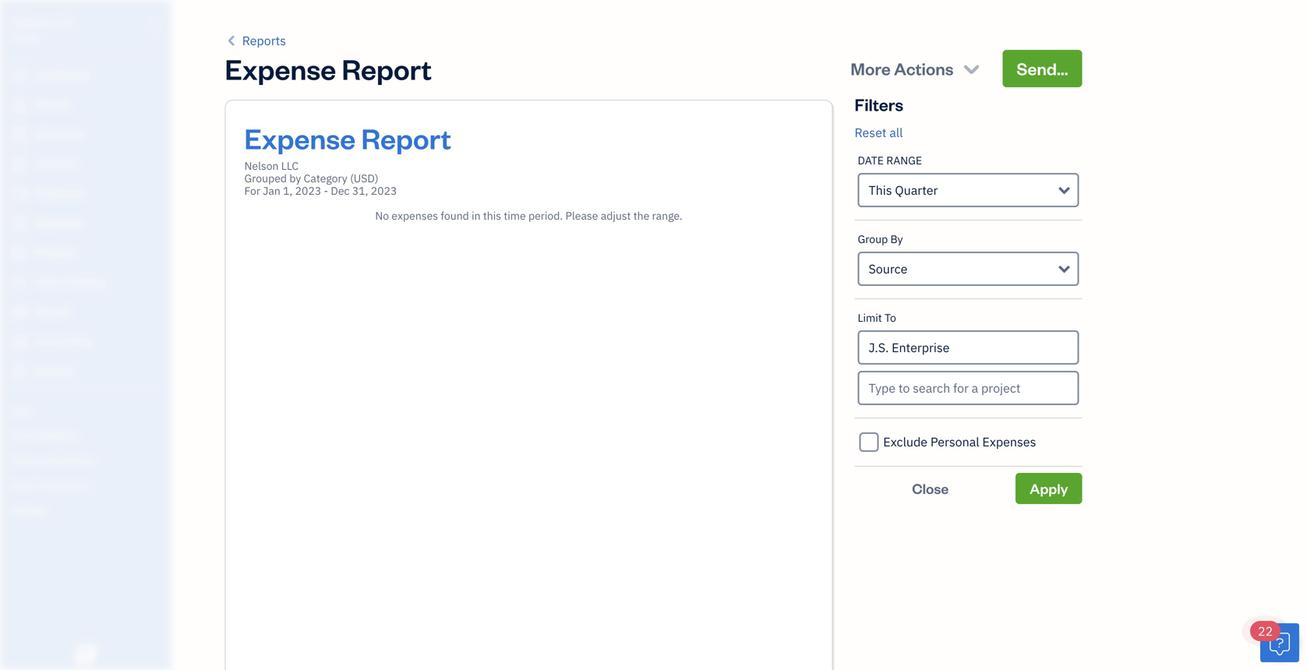 Task type: vqa. For each thing, say whether or not it's contained in the screenshot.
client Text Field
yes



Task type: locate. For each thing, give the bounding box(es) containing it.
expense down reports
[[225, 50, 336, 87]]

expense inside expense report nelson llc grouped by category ( usd ) for jan 1, 2023 - dec 31, 2023
[[244, 119, 356, 156]]

nelson inside expense report nelson llc grouped by category ( usd ) for jan 1, 2023 - dec 31, 2023
[[244, 159, 279, 173]]

nelson
[[12, 14, 52, 30], [244, 159, 279, 173]]

chevronleft image
[[225, 31, 239, 50]]

all
[[890, 124, 903, 141]]

apply
[[1030, 480, 1069, 498]]

exclude personal expenses
[[884, 434, 1037, 450]]

reset all button
[[855, 123, 903, 142]]

items and services image
[[12, 454, 167, 466]]

report for expense report
[[342, 50, 432, 87]]

Date Range field
[[858, 173, 1080, 207]]

1 vertical spatial expense
[[244, 119, 356, 156]]

2023 left -
[[295, 184, 321, 198]]

date range
[[858, 153, 922, 168]]

31,
[[352, 184, 368, 198]]

the
[[634, 209, 650, 223]]

chart image
[[10, 335, 29, 350]]

report image
[[10, 364, 29, 380]]

reports
[[242, 32, 286, 49]]

Group By field
[[858, 252, 1080, 286]]

1 vertical spatial report
[[361, 119, 451, 156]]

1 horizontal spatial nelson
[[244, 159, 279, 173]]

project image
[[10, 246, 29, 261]]

22
[[1258, 623, 1273, 640]]

2023
[[295, 184, 321, 198], [371, 184, 397, 198]]

Client text field
[[860, 332, 1078, 363]]

nelson up owner
[[12, 14, 52, 30]]

1 vertical spatial nelson
[[244, 159, 279, 173]]

0 vertical spatial llc
[[55, 14, 76, 30]]

expense up by
[[244, 119, 356, 156]]

1 horizontal spatial 2023
[[371, 184, 397, 198]]

limit to element
[[855, 299, 1083, 419]]

time
[[504, 209, 526, 223]]

(
[[350, 171, 354, 186]]

owner
[[12, 31, 41, 44]]

apps image
[[12, 404, 167, 416]]

Project text field
[[860, 373, 1078, 404]]

0 vertical spatial expense
[[225, 50, 336, 87]]

1,
[[283, 184, 293, 198]]

1 2023 from the left
[[295, 184, 321, 198]]

limit
[[858, 311, 882, 325]]

1 horizontal spatial llc
[[281, 159, 299, 173]]

1 vertical spatial llc
[[281, 159, 299, 173]]

send…
[[1017, 57, 1069, 80]]

expense
[[225, 50, 336, 87], [244, 119, 356, 156]]

usd
[[354, 171, 375, 186]]

-
[[324, 184, 328, 198]]

report for expense report nelson llc grouped by category ( usd ) for jan 1, 2023 - dec 31, 2023
[[361, 119, 451, 156]]

money image
[[10, 305, 29, 320]]

actions
[[894, 57, 954, 80]]

close
[[912, 480, 949, 498]]

0 vertical spatial nelson
[[12, 14, 52, 30]]

2023 right 31,
[[371, 184, 397, 198]]

0 horizontal spatial llc
[[55, 14, 76, 30]]

reset
[[855, 124, 887, 141]]

nelson up for
[[244, 159, 279, 173]]

settings image
[[12, 504, 167, 516]]

0 vertical spatial report
[[342, 50, 432, 87]]

group by element
[[855, 221, 1083, 299]]

jan
[[263, 184, 281, 198]]

group
[[858, 232, 888, 246]]

0 horizontal spatial 2023
[[295, 184, 321, 198]]

range
[[887, 153, 922, 168]]

llc
[[55, 14, 76, 30], [281, 159, 299, 173]]

0 horizontal spatial nelson
[[12, 14, 52, 30]]

timer image
[[10, 275, 29, 291]]

freshbooks image
[[73, 646, 98, 664]]

report
[[342, 50, 432, 87], [361, 119, 451, 156]]

22 button
[[1251, 621, 1300, 663]]

dec
[[331, 184, 350, 198]]

by
[[891, 232, 903, 246]]

filters
[[855, 93, 904, 115]]

personal
[[931, 434, 980, 450]]

date
[[858, 153, 884, 168]]

report inside expense report nelson llc grouped by category ( usd ) for jan 1, 2023 - dec 31, 2023
[[361, 119, 451, 156]]



Task type: describe. For each thing, give the bounding box(es) containing it.
close button
[[855, 473, 1007, 504]]

reset all
[[855, 124, 903, 141]]

expense for expense report nelson llc grouped by category ( usd ) for jan 1, 2023 - dec 31, 2023
[[244, 119, 356, 156]]

estimate image
[[10, 127, 29, 143]]

resource center badge image
[[1261, 624, 1300, 663]]

nelson llc owner
[[12, 14, 76, 44]]

more actions
[[851, 57, 954, 80]]

expense image
[[10, 216, 29, 232]]

more actions button
[[837, 50, 997, 87]]

no expenses found in this time period. please adjust the range.
[[375, 209, 683, 223]]

)
[[375, 171, 379, 186]]

payment image
[[10, 186, 29, 202]]

this
[[483, 209, 501, 223]]

adjust
[[601, 209, 631, 223]]

2 2023 from the left
[[371, 184, 397, 198]]

invoice image
[[10, 157, 29, 172]]

in
[[472, 209, 481, 223]]

please
[[566, 209, 598, 223]]

llc inside nelson llc owner
[[55, 14, 76, 30]]

range.
[[652, 209, 683, 223]]

apply button
[[1016, 473, 1083, 504]]

quarter
[[895, 182, 938, 198]]

for
[[244, 184, 260, 198]]

period.
[[529, 209, 563, 223]]

expenses
[[983, 434, 1037, 450]]

reports button
[[225, 31, 286, 50]]

bank connections image
[[12, 479, 167, 491]]

send… button
[[1003, 50, 1083, 87]]

more
[[851, 57, 891, 80]]

this quarter
[[869, 182, 938, 198]]

grouped
[[244, 171, 287, 186]]

expense report
[[225, 50, 432, 87]]

date range element
[[855, 142, 1083, 221]]

llc inside expense report nelson llc grouped by category ( usd ) for jan 1, 2023 - dec 31, 2023
[[281, 159, 299, 173]]

client image
[[10, 97, 29, 113]]

expense report nelson llc grouped by category ( usd ) for jan 1, 2023 - dec 31, 2023
[[244, 119, 451, 198]]

team members image
[[12, 429, 167, 441]]

nelson inside nelson llc owner
[[12, 14, 52, 30]]

main element
[[0, 0, 211, 671]]

no
[[375, 209, 389, 223]]

expense for expense report
[[225, 50, 336, 87]]

chevrondown image
[[961, 58, 983, 80]]

category
[[304, 171, 348, 186]]

limit to
[[858, 311, 897, 325]]

exclude
[[884, 434, 928, 450]]

expenses
[[392, 209, 438, 223]]

by
[[290, 171, 301, 186]]

to
[[885, 311, 897, 325]]

group by
[[858, 232, 903, 246]]

this
[[869, 182, 892, 198]]

dashboard image
[[10, 68, 29, 83]]

found
[[441, 209, 469, 223]]

source
[[869, 261, 908, 277]]



